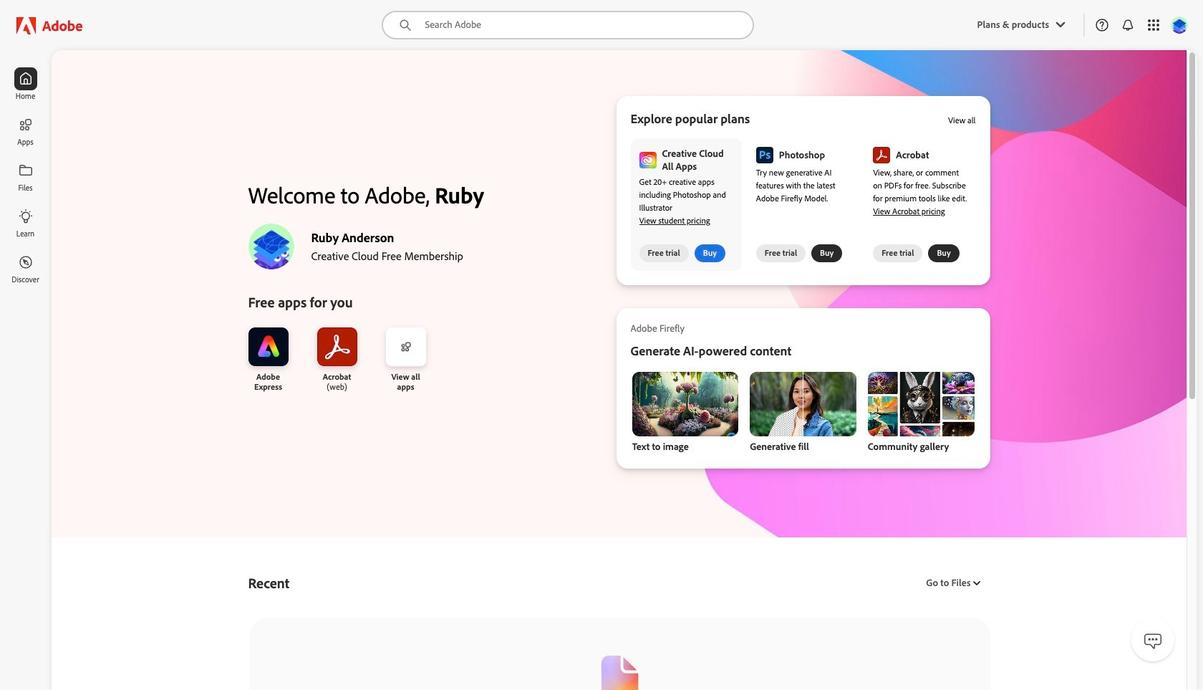 Task type: locate. For each thing, give the bounding box(es) containing it.
0 vertical spatial acrobat image
[[874, 147, 891, 163]]

acrobat image
[[874, 147, 891, 163], [317, 327, 357, 366]]

go to files image
[[971, 580, 981, 585]]

1 vertical spatial acrobat image
[[317, 327, 357, 366]]

photoshop image
[[757, 147, 774, 163]]

view more image
[[400, 341, 412, 353]]

1 horizontal spatial acrobat image
[[874, 147, 891, 163]]

community gallery image
[[868, 372, 975, 436]]



Task type: vqa. For each thing, say whether or not it's contained in the screenshot.
Acrobat image inside the APPS TO TRY element
yes



Task type: describe. For each thing, give the bounding box(es) containing it.
0 horizontal spatial acrobat image
[[317, 327, 357, 366]]

Search Adobe search field
[[382, 11, 755, 39]]

text to image image
[[632, 372, 739, 436]]

generative fill image
[[750, 372, 857, 436]]

acrobat image inside apps to try 'element'
[[874, 147, 891, 163]]

adobe express image
[[248, 327, 288, 366]]

apps to try element
[[617, 96, 991, 285]]

creative cloud all apps image
[[639, 152, 657, 168]]



